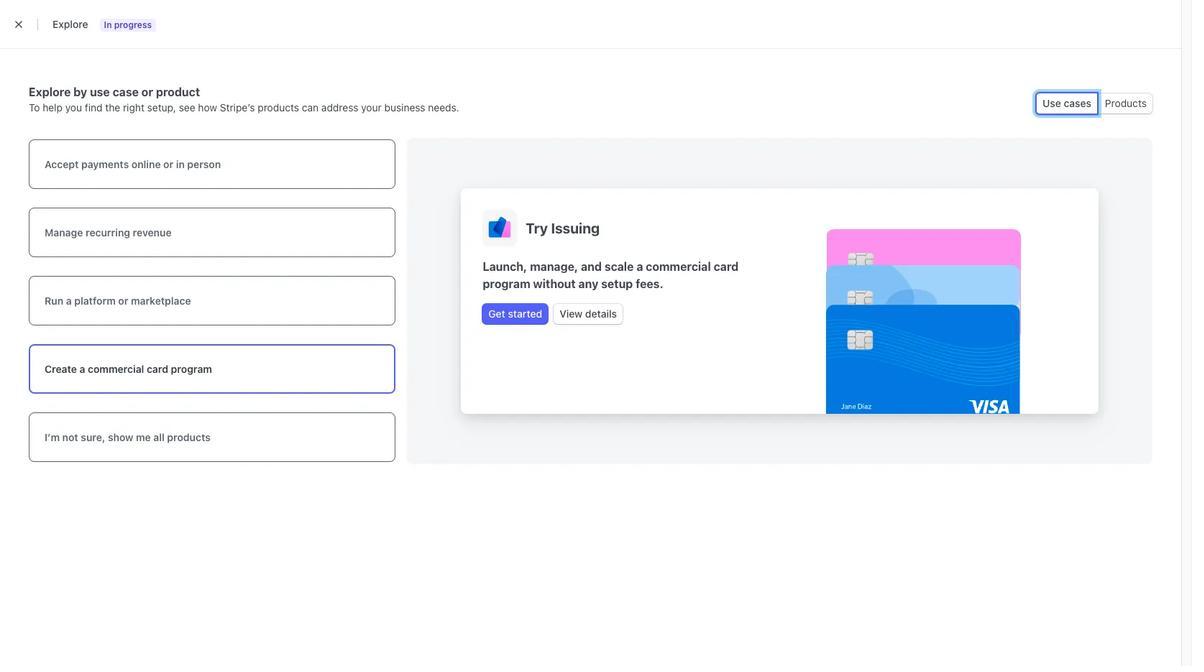 Task type: describe. For each thing, give the bounding box(es) containing it.
fees.
[[636, 278, 664, 291]]

home link
[[29, 37, 71, 55]]

card inside launch, manage, and scale a commercial card program without any setup fees.
[[714, 260, 739, 273]]

help
[[43, 101, 63, 114]]

create a commercial card program button
[[29, 343, 396, 396]]

and
[[581, 260, 602, 273]]

not
[[62, 431, 78, 443]]

explore for explore by use case or product to help you find the right setup, see how stripe's products can address your business needs.
[[29, 86, 71, 99]]

mode
[[1074, 40, 1101, 52]]

use
[[1043, 97, 1061, 109]]

use
[[90, 86, 110, 99]]

all
[[153, 431, 165, 443]]

show
[[108, 431, 133, 443]]

accept
[[45, 159, 79, 171]]

view details button
[[554, 304, 623, 324]]

me
[[136, 431, 151, 443]]

reports link
[[374, 37, 426, 55]]

sure,
[[81, 431, 105, 443]]

any
[[579, 278, 599, 291]]

setup,
[[147, 101, 176, 114]]

developers link
[[975, 37, 1043, 55]]

create a commercial card program
[[45, 363, 212, 375]]

commercial inside launch, manage, and scale a commercial card program without any setup fees.
[[646, 260, 711, 273]]

launch,
[[483, 260, 527, 273]]

products link
[[268, 37, 325, 55]]

accept payments online or in person button
[[29, 138, 396, 192]]

the
[[105, 101, 120, 114]]

recurring
[[86, 227, 130, 239]]

or for in
[[163, 159, 173, 171]]

to
[[29, 101, 40, 114]]

needs.
[[428, 101, 459, 114]]

program inside launch, manage, and scale a commercial card program without any setup fees.
[[483, 278, 531, 291]]

i'm
[[45, 431, 60, 443]]

issuing
[[551, 220, 600, 236]]

run a platform or marketplace button
[[29, 274, 396, 328]]

explore for explore
[[53, 18, 88, 30]]

i'm not sure, show me all products
[[45, 431, 211, 443]]

products for products button
[[1105, 97, 1147, 109]]

address
[[321, 101, 358, 114]]

launch, manage, and scale a commercial card program without any setup fees.
[[483, 260, 739, 291]]

manage recurring revenue button
[[29, 206, 396, 260]]

details
[[585, 308, 617, 320]]

your
[[361, 101, 382, 114]]

more
[[493, 40, 518, 52]]

use cases
[[1043, 97, 1092, 109]]

program inside button
[[171, 363, 212, 375]]

new brand
[[55, 11, 100, 22]]

billing
[[335, 40, 364, 52]]

a inside launch, manage, and scale a commercial card program without any setup fees.
[[637, 260, 643, 273]]

brand
[[75, 11, 100, 22]]

connect
[[436, 40, 476, 52]]

products inside button
[[167, 431, 211, 443]]

commercial inside button
[[88, 363, 144, 375]]

explore by use case or product to help you find the right setup, see how stripe's products can address your business needs.
[[29, 86, 459, 114]]

in
[[104, 19, 112, 30]]

platform
[[74, 295, 116, 307]]

products inside explore by use case or product to help you find the right setup, see how stripe's products can address your business needs.
[[258, 101, 299, 114]]

right
[[123, 101, 144, 114]]

use cases button
[[1037, 93, 1097, 114]]

in progress
[[104, 19, 152, 30]]

online
[[132, 159, 161, 171]]

see
[[179, 101, 195, 114]]

card inside button
[[147, 363, 168, 375]]

balances
[[145, 40, 188, 52]]

products for products link
[[275, 40, 318, 52]]

products button
[[1100, 93, 1153, 114]]

connect link
[[429, 37, 483, 55]]

accept payments online or in person
[[45, 159, 221, 171]]

without
[[533, 278, 576, 291]]

find
[[85, 101, 103, 114]]



Task type: vqa. For each thing, say whether or not it's contained in the screenshot.
a to the bottom
yes



Task type: locate. For each thing, give the bounding box(es) containing it.
payments
[[81, 159, 129, 171]]

case
[[113, 86, 139, 99]]

program down launch,
[[483, 278, 531, 291]]

commercial right create
[[88, 363, 144, 375]]

get
[[489, 308, 506, 320]]

customers link
[[198, 37, 265, 55]]

1 vertical spatial or
[[163, 159, 173, 171]]

create
[[45, 363, 77, 375]]

manage
[[45, 227, 83, 239]]

billing link
[[328, 37, 371, 55]]

home
[[36, 40, 64, 52]]

commercial
[[646, 260, 711, 273], [88, 363, 144, 375]]

stripe's
[[220, 101, 255, 114]]

setup
[[601, 278, 633, 291]]

a up fees.
[[637, 260, 643, 273]]

0 horizontal spatial a
[[66, 295, 72, 307]]

1 vertical spatial commercial
[[88, 363, 144, 375]]

or for marketplace
[[118, 295, 128, 307]]

products left billing on the left of page
[[275, 40, 318, 52]]

or right platform at the left top
[[118, 295, 128, 307]]

1 vertical spatial card
[[147, 363, 168, 375]]

2 horizontal spatial or
[[163, 159, 173, 171]]

1 horizontal spatial program
[[483, 278, 531, 291]]

a for create a commercial card program
[[80, 363, 85, 375]]

program down run a platform or marketplace button
[[171, 363, 212, 375]]

0 vertical spatial a
[[637, 260, 643, 273]]

0 vertical spatial explore
[[53, 18, 88, 30]]

explore up 'help'
[[29, 86, 71, 99]]

1 horizontal spatial commercial
[[646, 260, 711, 273]]

1 vertical spatial a
[[66, 295, 72, 307]]

1 vertical spatial program
[[171, 363, 212, 375]]

run
[[45, 295, 63, 307]]

2 vertical spatial or
[[118, 295, 128, 307]]

cases
[[1064, 97, 1092, 109]]

progress
[[114, 19, 152, 30]]

try
[[526, 220, 548, 236]]

1 vertical spatial products
[[167, 431, 211, 443]]

1 horizontal spatial products
[[1105, 97, 1147, 109]]

0 horizontal spatial products
[[275, 40, 318, 52]]

more button
[[486, 37, 539, 55]]

a
[[637, 260, 643, 273], [66, 295, 72, 307], [80, 363, 85, 375]]

or left in
[[163, 159, 173, 171]]

in
[[176, 159, 185, 171]]

0 horizontal spatial program
[[171, 363, 212, 375]]

customers
[[206, 40, 257, 52]]

person
[[187, 159, 221, 171]]

products
[[275, 40, 318, 52], [1105, 97, 1147, 109]]

payments link
[[74, 37, 135, 55]]

or
[[141, 86, 153, 99], [163, 159, 173, 171], [118, 295, 128, 307]]

test
[[1051, 40, 1072, 52]]

0 horizontal spatial products
[[167, 431, 211, 443]]

1 horizontal spatial card
[[714, 260, 739, 273]]

0 horizontal spatial commercial
[[88, 363, 144, 375]]

products right all
[[167, 431, 211, 443]]

1 vertical spatial products
[[1105, 97, 1147, 109]]

try issuing
[[526, 220, 600, 236]]

or up right
[[141, 86, 153, 99]]

explore inside explore by use case or product to help you find the right setup, see how stripe's products can address your business needs.
[[29, 86, 71, 99]]

0 horizontal spatial or
[[118, 295, 128, 307]]

run a platform or marketplace
[[45, 295, 191, 307]]

a right run
[[66, 295, 72, 307]]

1 horizontal spatial products
[[258, 101, 299, 114]]

you
[[65, 101, 82, 114]]

1 horizontal spatial or
[[141, 86, 153, 99]]

1 vertical spatial explore
[[29, 86, 71, 99]]

products right cases at top
[[1105, 97, 1147, 109]]

business
[[384, 101, 425, 114]]

developers
[[982, 40, 1036, 52]]

view
[[560, 308, 583, 320]]

scale
[[605, 260, 634, 273]]

new
[[55, 11, 73, 22]]

view details
[[560, 308, 617, 320]]

a right create
[[80, 363, 85, 375]]

0 vertical spatial products
[[258, 101, 299, 114]]

reports
[[381, 40, 419, 52]]

explore
[[53, 18, 88, 30], [29, 86, 71, 99]]

2 vertical spatial a
[[80, 363, 85, 375]]

or inside explore by use case or product to help you find the right setup, see how stripe's products can address your business needs.
[[141, 86, 153, 99]]

0 vertical spatial commercial
[[646, 260, 711, 273]]

2 horizontal spatial a
[[637, 260, 643, 273]]

new brand button
[[29, 6, 114, 26]]

products
[[258, 101, 299, 114], [167, 431, 211, 443]]

products left can
[[258, 101, 299, 114]]

get started
[[489, 308, 542, 320]]

balances link
[[138, 37, 196, 55]]

product
[[156, 86, 200, 99]]

commercial up fees.
[[646, 260, 711, 273]]

by
[[74, 86, 87, 99]]

marketplace
[[131, 295, 191, 307]]

0 horizontal spatial card
[[147, 363, 168, 375]]

manage,
[[530, 260, 578, 273]]

card
[[714, 260, 739, 273], [147, 363, 168, 375]]

get started link
[[483, 304, 548, 324]]

revenue
[[133, 227, 172, 239]]

i'm not sure, show me all products button
[[29, 411, 396, 465]]

0 vertical spatial card
[[714, 260, 739, 273]]

0 vertical spatial program
[[483, 278, 531, 291]]

payments
[[81, 40, 128, 52]]

how
[[198, 101, 217, 114]]

a for run a platform or marketplace
[[66, 295, 72, 307]]

explore up the home
[[53, 18, 88, 30]]

manage recurring revenue
[[45, 227, 172, 239]]

products inside button
[[1105, 97, 1147, 109]]

can
[[302, 101, 319, 114]]

test mode
[[1051, 40, 1101, 52]]

0 vertical spatial products
[[275, 40, 318, 52]]

0 vertical spatial or
[[141, 86, 153, 99]]

started
[[508, 308, 542, 320]]

1 horizontal spatial a
[[80, 363, 85, 375]]



